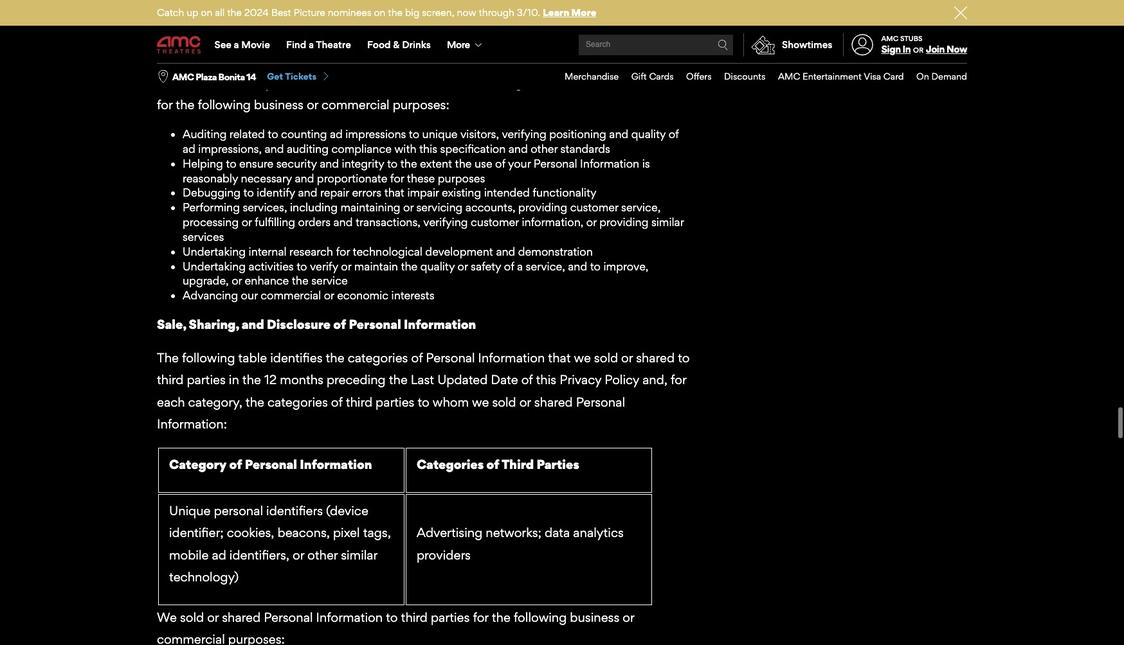 Task type: vqa. For each thing, say whether or not it's contained in the screenshot.
"introducing amc thrills and chills" IMAGE
no



Task type: describe. For each thing, give the bounding box(es) containing it.
advertising
[[417, 525, 483, 541]]

amc plaza bonita 14
[[172, 71, 256, 82]]

sign in button
[[882, 43, 911, 55]]

plaza
[[196, 71, 217, 82]]

learn
[[543, 6, 570, 19]]

analytics
[[574, 525, 624, 541]]

currently
[[220, 74, 272, 90]]

sharing,
[[189, 317, 239, 332]]

0 horizontal spatial above
[[354, 52, 389, 68]]

reasonably
[[183, 171, 238, 184]]

we sold or shared personal information to third parties for the following business or commercial purposes:
[[157, 610, 635, 646]]

2 undertaking from the top
[[183, 259, 246, 273]]

similar inside auditing related to counting ad impressions to unique visitors, verifying positioning and quality of ad impressions, and auditing compliance with this specification and other standards helping to ensure security and integrity to the extent the use of your personal information is reasonably necessary and proportionate for these purposes debugging to identify and repair errors that impair existing intended functionality performing services, including maintaining or servicing accounts, providing customer service, processing or fulfilling orders and transactions, verifying customer information, or providing similar services undertaking internal research for technological development and demonstration undertaking activities to verify or maintain the quality or safety of a service, and to improve, upgrade, or enhance the service advancing our commercial or economic interests
[[652, 215, 684, 228]]

beacons,
[[278, 525, 330, 541]]

functionality
[[533, 186, 597, 199]]

on demand
[[917, 71, 968, 82]]

search the AMC website text field
[[584, 40, 718, 50]]

interests
[[392, 288, 435, 302]]

parties
[[537, 457, 580, 472]]

identifies
[[270, 350, 323, 366]]

and up your
[[509, 141, 528, 155]]

1 vertical spatial ad
[[183, 141, 196, 155]]

1 horizontal spatial service,
[[622, 200, 661, 214]]

2 vertical spatial we
[[472, 394, 489, 410]]

each
[[157, 394, 185, 410]]

0 horizontal spatial categories
[[268, 394, 328, 410]]

last
[[411, 372, 434, 388]]

technology)
[[169, 569, 239, 585]]

get
[[267, 71, 283, 82]]

gift
[[632, 71, 647, 82]]

commercial inside " we currently collect and have collected the above categories of personal information for the following business or commercial purposes:
[[322, 96, 390, 112]]

for inside the following table identifies the categories of personal information that we sold or shared to third parties in the 12 months preceding the last updated date of this privacy policy and, for each category, the categories of third parties to whom we sold or shared personal information:
[[671, 372, 687, 388]]

months
[[280, 372, 324, 388]]

information inside the following table identifies the categories of personal information that we sold or shared to third parties in the 12 months preceding the last updated date of this privacy policy and, for each category, the categories of third parties to whom we sold or shared personal information:
[[478, 350, 545, 366]]

sale,
[[157, 317, 186, 332]]

and down security at the top
[[295, 171, 314, 184]]

data?
[[157, 74, 192, 90]]

specification
[[440, 141, 506, 155]]

parties inside we sold or shared personal information to third parties for the following business or commercial purposes:
[[431, 610, 470, 625]]

categories of third parties
[[417, 457, 580, 472]]

1 vertical spatial customer
[[471, 215, 519, 228]]

sold inside we sold or shared personal information to third parties for the following business or commercial purposes:
[[180, 610, 204, 625]]

0 horizontal spatial purposes
[[259, 52, 312, 68]]

on demand link
[[904, 64, 968, 90]]

personal inside how does amc use my personal data?
[[625, 52, 677, 68]]

the following table identifies the categories of personal information that we sold or shared to third parties in the 12 months preceding the last updated date of this privacy policy and, for each category, the categories of third parties to whom we sold or shared personal information:
[[157, 350, 690, 432]]

menu containing merchandise
[[552, 64, 968, 90]]

0 horizontal spatial in
[[157, 52, 168, 68]]

find a theatre link
[[278, 27, 359, 63]]

see a movie
[[215, 39, 270, 51]]

advancing
[[183, 288, 238, 302]]

shared inside we sold or shared personal information to third parties for the following business or commercial purposes:
[[222, 610, 261, 625]]

auditing related to counting ad impressions to unique visitors, verifying positioning and quality of ad impressions, and auditing compliance with this specification and other standards helping to ensure security and integrity to the extent the use of your personal information is reasonably necessary and proportionate for these purposes debugging to identify and repair errors that impair existing intended functionality performing services, including maintaining or servicing accounts, providing customer service, processing or fulfilling orders and transactions, verifying customer information, or providing similar services undertaking internal research for technological development and demonstration undertaking activities to verify or maintain the quality or safety of a service, and to improve, upgrade, or enhance the service advancing our commercial or economic interests
[[183, 127, 684, 302]]

of down cards
[[669, 127, 679, 140]]

category
[[169, 457, 227, 472]]

learn more link
[[543, 6, 597, 19]]

food
[[367, 39, 391, 51]]

purposes inside auditing related to counting ad impressions to unique visitors, verifying positioning and quality of ad impressions, and auditing compliance with this specification and other standards helping to ensure security and integrity to the extent the use of your personal information is reasonably necessary and proportionate for these purposes debugging to identify and repair errors that impair existing intended functionality performing services, including maintaining or servicing accounts, providing customer service, processing or fulfilling orders and transactions, verifying customer information, or providing similar services undertaking internal research for technological development and demonstration undertaking activities to verify or maintain the quality or safety of a service, and to improve, upgrade, or enhance the service advancing our commercial or economic interests
[[438, 171, 485, 184]]

my
[[602, 52, 622, 68]]

all
[[215, 6, 225, 19]]

following inside the following table identifies the categories of personal information that we sold or shared to third parties in the 12 months preceding the last updated date of this privacy policy and, for each category, the categories of third parties to whom we sold or shared personal information:
[[182, 350, 235, 366]]

visitors,
[[461, 127, 499, 140]]

1 horizontal spatial verifying
[[502, 127, 547, 140]]

existing
[[442, 186, 481, 199]]

this inside auditing related to counting ad impressions to unique visitors, verifying positioning and quality of ad impressions, and auditing compliance with this specification and other standards helping to ensure security and integrity to the extent the use of your personal information is reasonably necessary and proportionate for these purposes debugging to identify and repair errors that impair existing intended functionality performing services, including maintaining or servicing accounts, providing customer service, processing or fulfilling orders and transactions, verifying customer information, or providing similar services undertaking internal research for technological development and demonstration undertaking activities to verify or maintain the quality or safety of a service, and to improve, upgrade, or enhance the service advancing our commercial or economic interests
[[420, 141, 438, 155]]

get tickets link
[[267, 71, 331, 83]]

user profile image
[[845, 34, 881, 56]]

for inside we sold or shared personal information to third parties for the following business or commercial purposes:
[[473, 610, 489, 625]]

1 vertical spatial verifying
[[424, 215, 468, 228]]

errors
[[352, 186, 382, 199]]

processing
[[183, 215, 239, 228]]

menu containing more
[[157, 27, 968, 63]]

theatre
[[316, 39, 351, 51]]

other inside auditing related to counting ad impressions to unique visitors, verifying positioning and quality of ad impressions, and auditing compliance with this specification and other standards helping to ensure security and integrity to the extent the use of your personal information is reasonably necessary and proportionate for these purposes debugging to identify and repair errors that impair existing intended functionality performing services, including maintaining or servicing accounts, providing customer service, processing or fulfilling orders and transactions, verifying customer information, or providing similar services undertaking internal research for technological development and demonstration undertaking activities to verify or maintain the quality or safety of a service, and to improve, upgrade, or enhance the service advancing our commercial or economic interests
[[531, 141, 558, 155]]

providers
[[417, 547, 471, 563]]

related
[[230, 127, 265, 140]]

amc for sign
[[882, 34, 899, 43]]

tickets
[[285, 71, 317, 82]]

on
[[917, 71, 930, 82]]

1 vertical spatial categories
[[348, 350, 408, 366]]

1 horizontal spatial sold
[[492, 394, 516, 410]]

commercial inside we sold or shared personal information to third parties for the following business or commercial purposes:
[[157, 632, 225, 646]]

submit search icon image
[[718, 40, 728, 50]]

get tickets
[[267, 71, 317, 82]]

fulfilling
[[255, 215, 295, 228]]

information inside we sold or shared personal information to third parties for the following business or commercial purposes:
[[316, 610, 383, 625]]

cards
[[649, 71, 674, 82]]

auditing
[[287, 141, 329, 155]]

food & drinks link
[[359, 27, 439, 63]]

amc for bonita
[[172, 71, 194, 82]]

find
[[286, 39, 306, 51]]

mobile
[[169, 547, 209, 563]]

disclosure
[[267, 317, 331, 332]]

0 vertical spatial sold
[[594, 350, 618, 366]]

or inside amc stubs sign in or join now
[[914, 46, 924, 55]]

of right use
[[495, 156, 506, 170]]

merchandise
[[565, 71, 619, 82]]

have
[[342, 74, 369, 90]]

2 horizontal spatial shared
[[636, 350, 675, 366]]

more inside more button
[[447, 39, 470, 51]]

impressions,
[[198, 141, 262, 155]]

1 vertical spatial shared
[[534, 394, 573, 410]]

third inside we sold or shared personal information to third parties for the following business or commercial purposes:
[[401, 610, 428, 625]]

including
[[290, 200, 338, 214]]

that inside the following table identifies the categories of personal information that we sold or shared to third parties in the 12 months preceding the last updated date of this privacy policy and, for each category, the categories of third parties to whom we sold or shared personal information:
[[548, 350, 571, 366]]

a inside auditing related to counting ad impressions to unique visitors, verifying positioning and quality of ad impressions, and auditing compliance with this specification and other standards helping to ensure security and integrity to the extent the use of your personal information is reasonably necessary and proportionate for these purposes debugging to identify and repair errors that impair existing intended functionality performing services, including maintaining or servicing accounts, providing customer service, processing or fulfilling orders and transactions, verifying customer information, or providing similar services undertaking internal research for technological development and demonstration undertaking activities to verify or maintain the quality or safety of a service, and to improve, upgrade, or enhance the service advancing our commercial or economic interests
[[517, 259, 523, 273]]

0 vertical spatial customer
[[570, 200, 619, 214]]

accounts,
[[466, 200, 516, 214]]

of right date
[[522, 372, 533, 388]]

enhance
[[245, 274, 289, 287]]

service
[[311, 274, 348, 287]]

addition
[[171, 52, 218, 68]]

1 horizontal spatial more
[[572, 6, 597, 19]]

unique
[[422, 127, 458, 140]]

14
[[247, 71, 256, 82]]

2024
[[244, 6, 269, 19]]

picture
[[294, 6, 325, 19]]

a for theatre
[[309, 39, 314, 51]]

gift cards link
[[619, 64, 674, 90]]

ad inside the unique personal identifiers (device identifier; cookies, beacons, pixel tags, mobile ad identifiers, or other similar technology)
[[212, 547, 226, 563]]

this inside the following table identifies the categories of personal information that we sold or shared to third parties in the 12 months preceding the last updated date of this privacy policy and, for each category, the categories of third parties to whom we sold or shared personal information:
[[536, 372, 557, 388]]

in inside amc stubs sign in or join now
[[903, 43, 911, 55]]

of inside " we currently collect and have collected the above categories of personal information for the following business or commercial purposes:
[[554, 74, 565, 90]]

gift cards
[[632, 71, 674, 82]]

and right the orders
[[334, 215, 353, 228]]

and up including
[[298, 186, 317, 199]]

visa
[[864, 71, 882, 82]]

1 horizontal spatial parties
[[376, 394, 415, 410]]

policy
[[605, 372, 640, 388]]

date
[[491, 372, 518, 388]]

best
[[271, 6, 291, 19]]

to inside we sold or shared personal information to third parties for the following business or commercial purposes:
[[386, 610, 398, 625]]

technological
[[353, 244, 423, 258]]

ensure
[[239, 156, 274, 170]]

purposes: inside we sold or shared personal information to third parties for the following business or commercial purposes:
[[228, 632, 285, 646]]

1 vertical spatial providing
[[600, 215, 649, 228]]

sign in or join amc stubs element
[[843, 27, 968, 63]]

and up safety
[[496, 244, 516, 258]]

identifier;
[[169, 525, 224, 541]]

similar inside the unique personal identifiers (device identifier; cookies, beacons, pixel tags, mobile ad identifiers, or other similar technology)
[[341, 547, 378, 563]]

of down preceding
[[331, 394, 343, 410]]

of down 'economic'
[[333, 317, 346, 332]]

we
[[157, 610, 177, 625]]

tags,
[[363, 525, 391, 541]]

services
[[183, 230, 224, 243]]

above inside " we currently collect and have collected the above categories of personal information for the following business or commercial purposes:
[[452, 74, 487, 90]]

research
[[290, 244, 333, 258]]

or inside " we currently collect and have collected the above categories of personal information for the following business or commercial purposes:
[[307, 96, 318, 112]]

identify
[[257, 186, 295, 199]]

repair
[[320, 186, 349, 199]]

personal inside auditing related to counting ad impressions to unique visitors, verifying positioning and quality of ad impressions, and auditing compliance with this specification and other standards helping to ensure security and integrity to the extent the use of your personal information is reasonably necessary and proportionate for these purposes debugging to identify and repair errors that impair existing intended functionality performing services, including maintaining or servicing accounts, providing customer service, processing or fulfilling orders and transactions, verifying customer information, or providing similar services undertaking internal research for technological development and demonstration undertaking activities to verify or maintain the quality or safety of a service, and to improve, upgrade, or enhance the service advancing our commercial or economic interests
[[534, 156, 578, 170]]

through
[[479, 6, 515, 19]]

in inside the following table identifies the categories of personal information that we sold or shared to third parties in the 12 months preceding the last updated date of this privacy policy and, for each category, the categories of third parties to whom we sold or shared personal information:
[[229, 372, 239, 388]]

following inside we sold or shared personal information to third parties for the following business or commercial purposes:
[[514, 610, 567, 625]]



Task type: locate. For each thing, give the bounding box(es) containing it.
information,
[[522, 215, 584, 228]]

improve,
[[604, 259, 649, 273]]

0 vertical spatial business
[[254, 96, 304, 112]]

unique personal identifiers (device identifier; cookies, beacons, pixel tags, mobile ad identifiers, or other similar technology)
[[169, 503, 391, 585]]

commercial down enhance
[[261, 288, 321, 302]]

menu down the "showtimes" image
[[552, 64, 968, 90]]

2 vertical spatial parties
[[431, 610, 470, 625]]

1 horizontal spatial similar
[[652, 215, 684, 228]]

internal
[[249, 244, 287, 258]]

2 vertical spatial third
[[401, 610, 428, 625]]

on left all on the top of the page
[[201, 6, 213, 19]]

1 horizontal spatial quality
[[632, 127, 666, 140]]

0 vertical spatial ad
[[330, 127, 343, 140]]

2 horizontal spatial sold
[[594, 350, 618, 366]]

1 vertical spatial we
[[574, 350, 591, 366]]

2 horizontal spatial ad
[[330, 127, 343, 140]]

up
[[187, 6, 198, 19]]

counting
[[281, 127, 327, 140]]

the
[[227, 6, 242, 19], [388, 6, 403, 19], [237, 52, 255, 68], [406, 52, 425, 68], [430, 74, 448, 90], [176, 96, 195, 112], [401, 156, 417, 170], [455, 156, 472, 170], [401, 259, 418, 273], [292, 274, 309, 287], [326, 350, 345, 366], [242, 372, 261, 388], [389, 372, 408, 388], [246, 394, 264, 410], [492, 610, 511, 625]]

in down &
[[393, 52, 403, 68]]

amc plaza bonita 14 button
[[172, 71, 256, 83]]

0 vertical spatial undertaking
[[183, 244, 246, 258]]

updated
[[438, 372, 488, 388]]

ad up helping
[[183, 141, 196, 155]]

categories up preceding
[[348, 350, 408, 366]]

providing up information,
[[519, 200, 568, 214]]

0 horizontal spatial other
[[308, 547, 338, 563]]

providing up improve,
[[600, 215, 649, 228]]

2 horizontal spatial a
[[517, 259, 523, 273]]

menu down learn
[[157, 27, 968, 63]]

2 vertical spatial following
[[514, 610, 567, 625]]

1 vertical spatial purposes
[[438, 171, 485, 184]]

amc for visa
[[778, 71, 801, 82]]

and down auditing
[[320, 156, 339, 170]]

purposes: inside " we currently collect and have collected the above categories of personal information for the following business or commercial purposes:
[[393, 96, 450, 112]]

service, down is
[[622, 200, 661, 214]]

parties down last
[[376, 394, 415, 410]]

with
[[395, 141, 417, 155]]

categories down does
[[490, 74, 551, 90]]

amc stubs sign in or join now
[[882, 34, 968, 55]]

now
[[947, 43, 968, 55]]

showtimes image
[[744, 33, 782, 57]]

0 vertical spatial above
[[354, 52, 389, 68]]

following inside " we currently collect and have collected the above categories of personal information for the following business or commercial purposes:
[[198, 96, 251, 112]]

a for movie
[[234, 39, 239, 51]]

&
[[393, 39, 400, 51]]

in down table on the left bottom of page
[[229, 372, 239, 388]]

on right 'nominees' at the top of the page
[[374, 6, 386, 19]]

amc entertainment visa card link
[[766, 64, 904, 90]]

2 vertical spatial commercial
[[157, 632, 225, 646]]

intended
[[484, 186, 530, 199]]

above down food
[[354, 52, 389, 68]]

the inside we sold or shared personal information to third parties for the following business or commercial purposes:
[[492, 610, 511, 625]]

providing
[[519, 200, 568, 214], [600, 215, 649, 228]]

ad up technology)
[[212, 547, 226, 563]]

shared down technology)
[[222, 610, 261, 625]]

shared down the privacy
[[534, 394, 573, 410]]

0 vertical spatial following
[[198, 96, 251, 112]]

ad up compliance
[[330, 127, 343, 140]]

0 horizontal spatial that
[[385, 186, 405, 199]]

0 vertical spatial third
[[157, 372, 184, 388]]

a right "see"
[[234, 39, 239, 51]]

and down demonstration
[[568, 259, 588, 273]]

0 horizontal spatial a
[[234, 39, 239, 51]]

0 vertical spatial providing
[[519, 200, 568, 214]]

1 horizontal spatial on
[[374, 6, 386, 19]]

0 vertical spatial commercial
[[322, 96, 390, 112]]

information:
[[157, 416, 227, 432]]

stated
[[315, 52, 351, 68]]

2 vertical spatial categories
[[268, 394, 328, 410]]

development
[[426, 244, 493, 258]]

pixel
[[333, 525, 360, 541]]

bonita
[[218, 71, 245, 82]]

2 on from the left
[[374, 6, 386, 19]]

extent
[[420, 156, 452, 170]]

2 vertical spatial ad
[[212, 547, 226, 563]]

1 vertical spatial menu
[[552, 64, 968, 90]]

that inside auditing related to counting ad impressions to unique visitors, verifying positioning and quality of ad impressions, and auditing compliance with this specification and other standards helping to ensure security and integrity to the extent the use of your personal information is reasonably necessary and proportionate for these purposes debugging to identify and repair errors that impair existing intended functionality performing services, including maintaining or servicing accounts, providing customer service, processing or fulfilling orders and transactions, verifying customer information, or providing similar services undertaking internal research for technological development and demonstration undertaking activities to verify or maintain the quality or safety of a service, and to improve, upgrade, or enhance the service advancing our commercial or economic interests
[[385, 186, 405, 199]]

join now button
[[926, 43, 968, 55]]

1 on from the left
[[201, 6, 213, 19]]

parties up category,
[[187, 372, 226, 388]]

sold right 'we'
[[180, 610, 204, 625]]

we inside " we currently collect and have collected the above categories of personal information for the following business or commercial purposes:
[[200, 74, 217, 90]]

we down updated
[[472, 394, 489, 410]]

transactions,
[[356, 215, 421, 228]]

customer down accounts,
[[471, 215, 519, 228]]

of up last
[[411, 350, 423, 366]]

of right safety
[[504, 259, 514, 273]]

compliance
[[332, 141, 392, 155]]

1 horizontal spatial purposes
[[438, 171, 485, 184]]

1 vertical spatial purposes:
[[228, 632, 285, 646]]

this left the privacy
[[536, 372, 557, 388]]

sold down date
[[492, 394, 516, 410]]

that right errors on the left top
[[385, 186, 405, 199]]

quality down development
[[421, 259, 455, 273]]

we up the privacy
[[574, 350, 591, 366]]

preceding
[[327, 372, 386, 388]]

in addition to the purposes stated above in the section "
[[157, 52, 480, 68]]

1 vertical spatial quality
[[421, 259, 455, 273]]

0 horizontal spatial more
[[447, 39, 470, 51]]

0 vertical spatial verifying
[[502, 127, 547, 140]]

entertainment
[[803, 71, 862, 82]]

1 horizontal spatial purposes:
[[393, 96, 450, 112]]

1 undertaking from the top
[[183, 244, 246, 258]]

how
[[480, 52, 508, 68]]

amc inside button
[[172, 71, 194, 82]]

offers
[[687, 71, 712, 82]]

0 horizontal spatial providing
[[519, 200, 568, 214]]

and up ensure
[[265, 141, 284, 155]]

1 vertical spatial commercial
[[261, 288, 321, 302]]

other down the "beacons,"
[[308, 547, 338, 563]]

third
[[502, 457, 534, 472]]

customer down functionality
[[570, 200, 619, 214]]

other inside the unique personal identifiers (device identifier; cookies, beacons, pixel tags, mobile ad identifiers, or other similar technology)
[[308, 547, 338, 563]]

or inside the unique personal identifiers (device identifier; cookies, beacons, pixel tags, mobile ad identifiers, or other similar technology)
[[293, 547, 304, 563]]

verifying down servicing
[[424, 215, 468, 228]]

join
[[926, 43, 945, 55]]

1 vertical spatial similar
[[341, 547, 378, 563]]

categories inside " we currently collect and have collected the above categories of personal information for the following business or commercial purposes:
[[490, 74, 551, 90]]

other up your
[[531, 141, 558, 155]]

information inside " we currently collect and have collected the above categories of personal information for the following business or commercial purposes:
[[621, 74, 688, 90]]

"
[[474, 52, 480, 68]]

2 horizontal spatial we
[[574, 350, 591, 366]]

helping
[[183, 156, 223, 170]]

this
[[420, 141, 438, 155], [536, 372, 557, 388]]

" we currently collect and have collected the above categories of personal information for the following business or commercial purposes:
[[157, 74, 688, 112]]

commercial down have
[[322, 96, 390, 112]]

commercial down 'we'
[[157, 632, 225, 646]]

0 vertical spatial this
[[420, 141, 438, 155]]

1 horizontal spatial customer
[[570, 200, 619, 214]]

1 horizontal spatial shared
[[534, 394, 573, 410]]

more
[[572, 6, 597, 19], [447, 39, 470, 51]]

0 vertical spatial that
[[385, 186, 405, 199]]

purposes up get tickets
[[259, 52, 312, 68]]

0 horizontal spatial similar
[[341, 547, 378, 563]]

in
[[903, 43, 911, 55], [157, 52, 168, 68]]

0 horizontal spatial quality
[[421, 259, 455, 273]]

0 vertical spatial quality
[[632, 127, 666, 140]]

security
[[276, 156, 317, 170]]

0 horizontal spatial ad
[[183, 141, 196, 155]]

2 horizontal spatial categories
[[490, 74, 551, 90]]

2 horizontal spatial parties
[[431, 610, 470, 625]]

1 horizontal spatial third
[[346, 394, 373, 410]]

quality
[[632, 127, 666, 140], [421, 259, 455, 273]]

purposes:
[[393, 96, 450, 112], [228, 632, 285, 646]]

categories down months
[[268, 394, 328, 410]]

business
[[254, 96, 304, 112], [570, 610, 620, 625]]

for
[[157, 96, 173, 112], [390, 171, 404, 184], [336, 244, 350, 258], [671, 372, 687, 388], [473, 610, 489, 625]]

2 horizontal spatial third
[[401, 610, 428, 625]]

showtimes link
[[744, 33, 833, 57]]

categories
[[417, 457, 484, 472]]

showtimes
[[782, 39, 833, 51]]

sold up policy
[[594, 350, 618, 366]]

1 vertical spatial sold
[[492, 394, 516, 410]]

purposes up existing
[[438, 171, 485, 184]]

commercial inside auditing related to counting ad impressions to unique visitors, verifying positioning and quality of ad impressions, and auditing compliance with this specification and other standards helping to ensure security and integrity to the extent the use of your personal information is reasonably necessary and proportionate for these purposes debugging to identify and repair errors that impair existing intended functionality performing services, including maintaining or servicing accounts, providing customer service, processing or fulfilling orders and transactions, verifying customer information, or providing similar services undertaking internal research for technological development and demonstration undertaking activities to verify or maintain the quality or safety of a service, and to improve, upgrade, or enhance the service advancing our commercial or economic interests
[[261, 288, 321, 302]]

networks;
[[486, 525, 542, 541]]

0 vertical spatial purposes:
[[393, 96, 450, 112]]

purposes
[[259, 52, 312, 68], [438, 171, 485, 184]]

data
[[545, 525, 570, 541]]

menu
[[157, 27, 968, 63], [552, 64, 968, 90]]

1 horizontal spatial that
[[548, 350, 571, 366]]

proportionate
[[317, 171, 388, 184]]

1 vertical spatial service,
[[526, 259, 565, 273]]

personal
[[625, 52, 677, 68], [569, 74, 618, 90], [534, 156, 578, 170], [349, 317, 401, 332], [426, 350, 475, 366], [576, 394, 625, 410], [245, 457, 297, 472], [264, 610, 313, 625]]

1 vertical spatial undertaking
[[183, 259, 246, 273]]

shared up and,
[[636, 350, 675, 366]]

0 vertical spatial menu
[[157, 27, 968, 63]]

is
[[643, 156, 650, 170]]

verify
[[310, 259, 338, 273]]

and up standards
[[610, 127, 629, 140]]

amc up sign
[[882, 34, 899, 43]]

amc inside amc stubs sign in or join now
[[882, 34, 899, 43]]

0 horizontal spatial in
[[229, 372, 239, 388]]

parties
[[187, 372, 226, 388], [376, 394, 415, 410], [431, 610, 470, 625]]

1 horizontal spatial business
[[570, 610, 620, 625]]

unique
[[169, 503, 211, 519]]

0 horizontal spatial sold
[[180, 610, 204, 625]]

0 horizontal spatial third
[[157, 372, 184, 388]]

personal
[[214, 503, 263, 519]]

catch up on all the 2024 best picture nominees on the big screen, now through 3/10. learn more
[[157, 6, 597, 19]]

undertaking down services
[[183, 244, 246, 258]]

1 vertical spatial parties
[[376, 394, 415, 410]]

find a theatre
[[286, 39, 351, 51]]

in
[[393, 52, 403, 68], [229, 372, 239, 388]]

orders
[[298, 215, 331, 228]]

1 vertical spatial other
[[308, 547, 338, 563]]

in down stubs
[[903, 43, 911, 55]]

demand
[[932, 71, 968, 82]]

0 vertical spatial purposes
[[259, 52, 312, 68]]

1 horizontal spatial above
[[452, 74, 487, 90]]

a right safety
[[517, 259, 523, 273]]

1 vertical spatial in
[[229, 372, 239, 388]]

0 vertical spatial similar
[[652, 215, 684, 228]]

and down stated
[[317, 74, 339, 90]]

of left third
[[487, 457, 500, 472]]

and inside " we currently collect and have collected the above categories of personal information for the following business or commercial purposes:
[[317, 74, 339, 90]]

1 horizontal spatial in
[[393, 52, 403, 68]]

and down our
[[242, 317, 264, 332]]

verifying up your
[[502, 127, 547, 140]]

stubs
[[901, 34, 923, 43]]

and,
[[643, 372, 668, 388]]

the
[[157, 350, 179, 366]]

0 horizontal spatial service,
[[526, 259, 565, 273]]

upgrade,
[[183, 274, 229, 287]]

amc down showtimes link
[[778, 71, 801, 82]]

service, down demonstration
[[526, 259, 565, 273]]

positioning
[[550, 127, 607, 140]]

whom
[[433, 394, 469, 410]]

2 vertical spatial sold
[[180, 610, 204, 625]]

of right category
[[229, 457, 242, 472]]

sign
[[882, 43, 901, 55]]

screen,
[[422, 6, 455, 19]]

card
[[884, 71, 904, 82]]

2 vertical spatial shared
[[222, 610, 261, 625]]

1 horizontal spatial other
[[531, 141, 558, 155]]

1 vertical spatial business
[[570, 610, 620, 625]]

business inside we sold or shared personal information to third parties for the following business or commercial purposes:
[[570, 610, 620, 625]]

amc left use
[[543, 52, 574, 68]]

that up the privacy
[[548, 350, 571, 366]]

amc inside how does amc use my personal data?
[[543, 52, 574, 68]]

1 horizontal spatial in
[[903, 43, 911, 55]]

for inside " we currently collect and have collected the above categories of personal information for the following business or commercial purposes:
[[157, 96, 173, 112]]

personal inside we sold or shared personal information to third parties for the following business or commercial purposes:
[[264, 610, 313, 625]]

0 horizontal spatial business
[[254, 96, 304, 112]]

business inside " we currently collect and have collected the above categories of personal information for the following business or commercial purposes:
[[254, 96, 304, 112]]

more up section
[[447, 39, 470, 51]]

information inside auditing related to counting ad impressions to unique visitors, verifying positioning and quality of ad impressions, and auditing compliance with this specification and other standards helping to ensure security and integrity to the extent the use of your personal information is reasonably necessary and proportionate for these purposes debugging to identify and repair errors that impair existing intended functionality performing services, including maintaining or servicing accounts, providing customer service, processing or fulfilling orders and transactions, verifying customer information, or providing similar services undertaking internal research for technological development and demonstration undertaking activities to verify or maintain the quality or safety of a service, and to improve, upgrade, or enhance the service advancing our commercial or economic interests
[[580, 156, 640, 170]]

in up the data?
[[157, 52, 168, 68]]

undertaking
[[183, 244, 246, 258], [183, 259, 246, 273]]

1 vertical spatial above
[[452, 74, 487, 90]]

food & drinks
[[367, 39, 431, 51]]

amc down addition
[[172, 71, 194, 82]]

a right find in the left of the page
[[309, 39, 314, 51]]

advertising networks; data analytics providers
[[417, 525, 624, 563]]

amc
[[882, 34, 899, 43], [543, 52, 574, 68], [778, 71, 801, 82], [172, 71, 194, 82]]

0 vertical spatial we
[[200, 74, 217, 90]]

standards
[[561, 141, 610, 155]]

amc logo image
[[157, 36, 202, 54], [157, 36, 202, 54]]

0 vertical spatial parties
[[187, 372, 226, 388]]

this up extent
[[420, 141, 438, 155]]

0 horizontal spatial on
[[201, 6, 213, 19]]

quality up is
[[632, 127, 666, 140]]

0 vertical spatial service,
[[622, 200, 661, 214]]

1 horizontal spatial a
[[309, 39, 314, 51]]

0 vertical spatial shared
[[636, 350, 675, 366]]

0 horizontal spatial customer
[[471, 215, 519, 228]]

1 vertical spatial that
[[548, 350, 571, 366]]

section
[[428, 52, 472, 68]]

0 horizontal spatial parties
[[187, 372, 226, 388]]

parties down providers
[[431, 610, 470, 625]]

0 horizontal spatial verifying
[[424, 215, 468, 228]]

does
[[510, 52, 541, 68]]

on
[[201, 6, 213, 19], [374, 6, 386, 19]]

more right learn
[[572, 6, 597, 19]]

movie
[[242, 39, 270, 51]]

1 horizontal spatial this
[[536, 372, 557, 388]]

our
[[241, 288, 258, 302]]

1 vertical spatial third
[[346, 394, 373, 410]]

above down '"'
[[452, 74, 487, 90]]

personal inside " we currently collect and have collected the above categories of personal information for the following business or commercial purposes:
[[569, 74, 618, 90]]

use
[[577, 52, 600, 68]]

cookie consent banner dialog
[[0, 611, 1125, 646]]

undertaking up "upgrade,"
[[183, 259, 246, 273]]

of up 'positioning'
[[554, 74, 565, 90]]

we right the " at the left top of the page
[[200, 74, 217, 90]]



